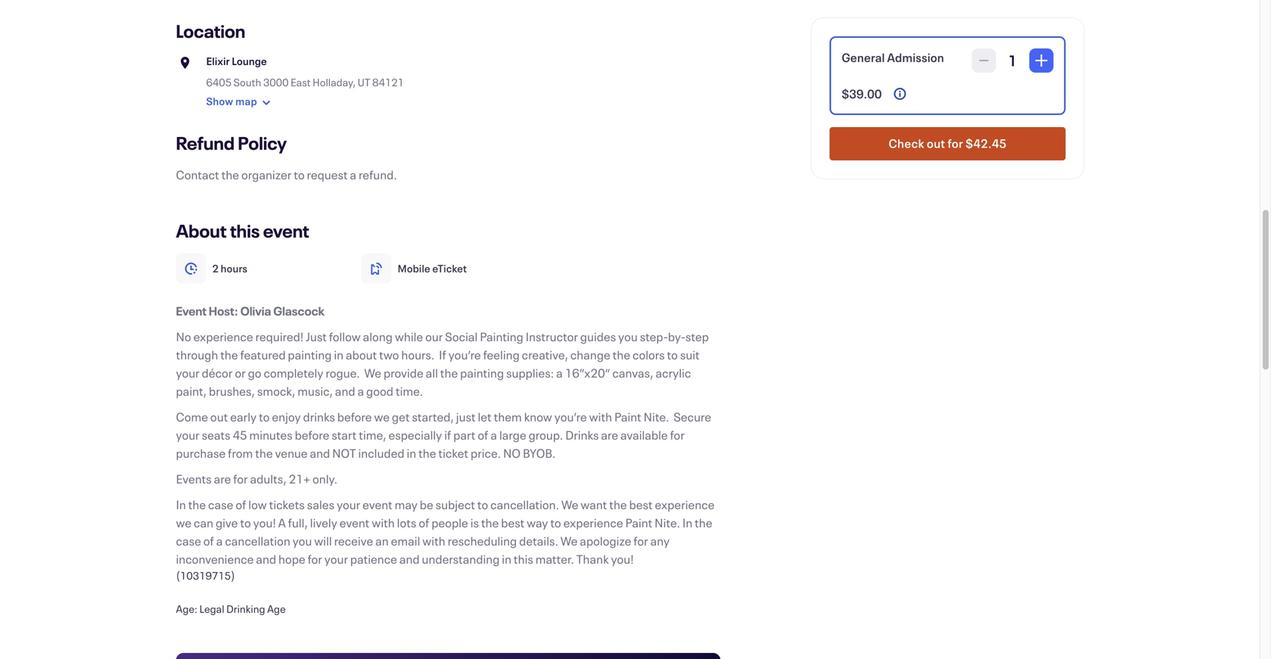 Task type: describe. For each thing, give the bounding box(es) containing it.
no
[[176, 328, 191, 345]]

to inside no experience required! just follow along while our social painting instructor guides you step-by-step through the featured painting in about two hours.  if you're feeling creative, change the colors to suit your décor or go completely rogue.  we provide all the painting supplies: a 16"x20" canvas, acrylic paint, brushes, smock, music, and a good time.
[[667, 347, 678, 363]]

thank
[[576, 551, 609, 567]]

may
[[395, 496, 418, 513]]

understanding
[[422, 551, 500, 567]]

come
[[176, 409, 208, 425]]

come out early to enjoy drinks before we get started, just let them know you're with paint nite.  secure your seats 45 minutes before start time, especially if part of a large group. drinks are available for purchase from the venue and not included in the ticket price. no byob.
[[176, 409, 711, 461]]

location
[[176, 19, 245, 43]]

two
[[379, 347, 399, 363]]

to left 'request'
[[294, 166, 305, 183]]

this inside in the case of low tickets sales your event may be subject to cancellation. we want the best experience we can give to you! a full, lively event with lots of people is the best way to experience paint nite. in the case of a cancellation you will receive an email with rescheduling details. we apologize for any inconvenience and hope for your patience and understanding in this matter. thank you! (10319715)
[[514, 551, 533, 567]]

1 horizontal spatial experience
[[563, 515, 623, 531]]

brushes,
[[209, 383, 255, 399]]

3000
[[263, 75, 289, 89]]

we inside in the case of low tickets sales your event may be subject to cancellation. we want the best experience we can give to you! a full, lively event with lots of people is the best way to experience paint nite. in the case of a cancellation you will receive an email with rescheduling details. we apologize for any inconvenience and hope for your patience and understanding in this matter. thank you! (10319715)
[[176, 515, 192, 531]]

south
[[234, 75, 261, 89]]

inconvenience
[[176, 551, 254, 567]]

show map
[[206, 94, 257, 108]]

out
[[210, 409, 228, 425]]

guides
[[580, 328, 616, 345]]

music,
[[298, 383, 333, 399]]

of right lots
[[419, 515, 429, 531]]

of left low
[[236, 496, 246, 513]]

to up is
[[477, 496, 488, 513]]

the down "refund policy"
[[221, 166, 239, 183]]

décor
[[202, 365, 233, 381]]

started,
[[412, 409, 454, 425]]

and inside no experience required! just follow along while our social painting instructor guides you step-by-step through the featured painting in about two hours.  if you're feeling creative, change the colors to suit your décor or go completely rogue.  we provide all the painting supplies: a 16"x20" canvas, acrylic paint, brushes, smock, music, and a good time.
[[335, 383, 355, 399]]

0 vertical spatial best
[[629, 496, 653, 513]]

event
[[176, 303, 207, 319]]

1 vertical spatial case
[[176, 533, 201, 549]]

from
[[228, 445, 253, 461]]

a inside come out early to enjoy drinks before we get started, just let them know you're with paint nite.  secure your seats 45 minutes before start time, especially if part of a large group. drinks are available for purchase from the venue and not included in the ticket price. no byob.
[[491, 427, 497, 443]]

a left good
[[358, 383, 364, 399]]

lots
[[397, 515, 416, 531]]

your inside come out early to enjoy drinks before we get started, just let them know you're with paint nite.  secure your seats 45 minutes before start time, especially if part of a large group. drinks are available for purchase from the venue and not included in the ticket price. no byob.
[[176, 427, 200, 443]]

step-
[[640, 328, 668, 345]]

mobile eticket
[[398, 261, 467, 275]]

receive
[[334, 533, 373, 549]]

provide
[[384, 365, 424, 381]]

elixir
[[206, 54, 230, 68]]

glascock
[[273, 303, 325, 319]]

mobile
[[398, 261, 430, 275]]

to inside come out early to enjoy drinks before we get started, just let them know you're with paint nite.  secure your seats 45 minutes before start time, especially if part of a large group. drinks are available for purchase from the venue and not included in the ticket price. no byob.
[[259, 409, 270, 425]]

early
[[230, 409, 257, 425]]

16"x20"
[[565, 365, 610, 381]]

acrylic
[[656, 365, 691, 381]]

holladay,
[[313, 75, 356, 89]]

1 horizontal spatial case
[[208, 496, 233, 513]]

0 vertical spatial event
[[263, 219, 309, 243]]

featured
[[240, 347, 286, 363]]

request
[[307, 166, 348, 183]]

1 vertical spatial experience
[[655, 496, 715, 513]]

is
[[470, 515, 479, 531]]

canvas,
[[612, 365, 653, 381]]

legal
[[199, 602, 224, 616]]

cancellation.
[[490, 496, 559, 513]]

events
[[176, 471, 212, 487]]

feeling
[[483, 347, 520, 363]]

purchase
[[176, 445, 226, 461]]

the right all
[[440, 365, 458, 381]]

to right "way"
[[550, 515, 561, 531]]

you inside no experience required! just follow along while our social painting instructor guides you step-by-step through the featured painting in about two hours.  if you're feeling creative, change the colors to suit your décor or go completely rogue.  we provide all the painting supplies: a 16"x20" canvas, acrylic paint, brushes, smock, music, and a good time.
[[618, 328, 638, 345]]

venue
[[275, 445, 308, 461]]

the up can
[[188, 496, 206, 513]]

we inside come out early to enjoy drinks before we get started, just let them know you're with paint nite.  secure your seats 45 minutes before start time, especially if part of a large group. drinks are available for purchase from the venue and not included in the ticket price. no byob.
[[374, 409, 390, 425]]

of inside come out early to enjoy drinks before we get started, just let them know you're with paint nite.  secure your seats 45 minutes before start time, especially if part of a large group. drinks are available for purchase from the venue and not included in the ticket price. no byob.
[[478, 427, 488, 443]]

for down from
[[233, 471, 248, 487]]

in the case of low tickets sales your event may be subject to cancellation. we want the best experience we can give to you! a full, lively event with lots of people is the best way to experience paint nite. in the case of a cancellation you will receive an email with rescheduling details. we apologize for any inconvenience and hope for your patience and understanding in this matter. thank you! (10319715)
[[176, 496, 715, 583]]

drinking
[[226, 602, 265, 616]]

a inside in the case of low tickets sales your event may be subject to cancellation. we want the best experience we can give to you! a full, lively event with lots of people is the best way to experience paint nite. in the case of a cancellation you will receive an email with rescheduling details. we apologize for any inconvenience and hope for your patience and understanding in this matter. thank you! (10319715)
[[216, 533, 223, 549]]

refund.
[[359, 166, 397, 183]]

only.
[[312, 471, 338, 487]]

6405
[[206, 75, 232, 89]]

email
[[391, 533, 420, 549]]

drinks
[[565, 427, 599, 443]]

will
[[314, 533, 332, 549]]

social
[[445, 328, 478, 345]]

if
[[444, 427, 451, 443]]

colors
[[633, 347, 665, 363]]

84121
[[372, 75, 404, 89]]

0 horizontal spatial this
[[230, 219, 260, 243]]

45
[[233, 427, 247, 443]]

the right nite. on the bottom of page
[[695, 515, 712, 531]]

organizer
[[241, 166, 292, 183]]

1 horizontal spatial you!
[[611, 551, 634, 567]]

your down 'will'
[[324, 551, 348, 567]]

host:
[[209, 303, 238, 319]]

about
[[176, 219, 227, 243]]

price.
[[471, 445, 501, 461]]

adults,
[[250, 471, 287, 487]]

painting
[[480, 328, 523, 345]]

apologize
[[580, 533, 631, 549]]

sales
[[307, 496, 335, 513]]

0 horizontal spatial with
[[372, 515, 395, 531]]

no
[[503, 445, 521, 461]]

0 horizontal spatial best
[[501, 515, 525, 531]]

and inside come out early to enjoy drinks before we get started, just let them know you're with paint nite.  secure your seats 45 minutes before start time, especially if part of a large group. drinks are available for purchase from the venue and not included in the ticket price. no byob.
[[310, 445, 330, 461]]

experience inside no experience required! just follow along while our social painting instructor guides you step-by-step through the featured painting in about two hours.  if you're feeling creative, change the colors to suit your décor or go completely rogue.  we provide all the painting supplies: a 16"x20" canvas, acrylic paint, brushes, smock, music, and a good time.
[[193, 328, 253, 345]]

contact the organizer to request a refund.
[[176, 166, 397, 183]]

show
[[206, 94, 233, 108]]

ut
[[358, 75, 370, 89]]

group.
[[529, 427, 563, 443]]

(10319715)
[[176, 569, 235, 583]]

patience
[[350, 551, 397, 567]]

enjoy
[[272, 409, 301, 425]]

paint inside come out early to enjoy drinks before we get started, just let them know you're with paint nite.  secure your seats 45 minutes before start time, especially if part of a large group. drinks are available for purchase from the venue and not included in the ticket price. no byob.
[[614, 409, 641, 425]]

you're inside no experience required! just follow along while our social painting instructor guides you step-by-step through the featured painting in about two hours.  if you're feeling creative, change the colors to suit your décor or go completely rogue.  we provide all the painting supplies: a 16"x20" canvas, acrylic paint, brushes, smock, music, and a good time.
[[448, 347, 481, 363]]

drinks
[[303, 409, 335, 425]]

refund
[[176, 131, 235, 155]]

minutes
[[249, 427, 293, 443]]

way
[[527, 515, 548, 531]]

0 vertical spatial in
[[176, 496, 186, 513]]

the down minutes
[[255, 445, 273, 461]]

1 vertical spatial in
[[682, 515, 693, 531]]

a
[[278, 515, 286, 531]]



Task type: locate. For each thing, give the bounding box(es) containing it.
available
[[620, 427, 668, 443]]

are inside come out early to enjoy drinks before we get started, just let them know you're with paint nite.  secure your seats 45 minutes before start time, especially if part of a large group. drinks are available for purchase from the venue and not included in the ticket price. no byob.
[[601, 427, 618, 443]]

0 horizontal spatial before
[[295, 427, 329, 443]]

the down 'especially'
[[418, 445, 436, 461]]

for inside come out early to enjoy drinks before we get started, just let them know you're with paint nite.  secure your seats 45 minutes before start time, especially if part of a large group. drinks are available for purchase from the venue and not included in the ticket price. no byob.
[[670, 427, 685, 443]]

1 vertical spatial we
[[176, 515, 192, 531]]

1 horizontal spatial are
[[601, 427, 618, 443]]

before
[[337, 409, 372, 425], [295, 427, 329, 443]]

1 vertical spatial with
[[372, 515, 395, 531]]

the right the want
[[609, 496, 627, 513]]

paint up any
[[625, 515, 652, 531]]

painting
[[288, 347, 332, 363], [460, 365, 504, 381]]

you down 'full,'
[[293, 533, 312, 549]]

0 horizontal spatial you
[[293, 533, 312, 549]]

the right is
[[481, 515, 499, 531]]

with up drinks
[[589, 409, 612, 425]]

1 horizontal spatial in
[[407, 445, 416, 461]]

this down "details."
[[514, 551, 533, 567]]

0 vertical spatial you
[[618, 328, 638, 345]]

a up inconvenience
[[216, 533, 223, 549]]

a left large
[[491, 427, 497, 443]]

2 vertical spatial in
[[502, 551, 512, 567]]

and down cancellation
[[256, 551, 276, 567]]

0 horizontal spatial case
[[176, 533, 201, 549]]

ticket
[[438, 445, 468, 461]]

0 vertical spatial experience
[[193, 328, 253, 345]]

1 horizontal spatial in
[[682, 515, 693, 531]]

the up 'canvas,'
[[613, 347, 630, 363]]

0 horizontal spatial you're
[[448, 347, 481, 363]]

before down drinks
[[295, 427, 329, 443]]

experience
[[193, 328, 253, 345], [655, 496, 715, 513], [563, 515, 623, 531]]

0 vertical spatial you!
[[253, 515, 276, 531]]

lively
[[310, 515, 337, 531]]

before up start on the bottom left of the page
[[337, 409, 372, 425]]

best down cancellation.
[[501, 515, 525, 531]]

included
[[358, 445, 404, 461]]

0 horizontal spatial in
[[176, 496, 186, 513]]

event down the contact the organizer to request a refund.
[[263, 219, 309, 243]]

1 horizontal spatial we
[[374, 409, 390, 425]]

or
[[235, 365, 246, 381]]

to
[[294, 166, 305, 183], [667, 347, 678, 363], [259, 409, 270, 425], [477, 496, 488, 513], [240, 515, 251, 531], [550, 515, 561, 531]]

0 vertical spatial you're
[[448, 347, 481, 363]]

a down creative,
[[556, 365, 563, 381]]

your right sales
[[337, 496, 360, 513]]

in inside come out early to enjoy drinks before we get started, just let them know you're with paint nite.  secure your seats 45 minutes before start time, especially if part of a large group. drinks are available for purchase from the venue and not included in the ticket price. no byob.
[[407, 445, 416, 461]]

elixir lounge 6405 south 3000 east holladay, ut 84121
[[206, 54, 404, 89]]

of
[[478, 427, 488, 443], [236, 496, 246, 513], [419, 515, 429, 531], [203, 533, 214, 549]]

details.
[[519, 533, 558, 549]]

the
[[221, 166, 239, 183], [220, 347, 238, 363], [613, 347, 630, 363], [440, 365, 458, 381], [255, 445, 273, 461], [418, 445, 436, 461], [188, 496, 206, 513], [609, 496, 627, 513], [481, 515, 499, 531], [695, 515, 712, 531]]

for down secure
[[670, 427, 685, 443]]

events are for adults, 21+ only.
[[176, 471, 338, 487]]

to up minutes
[[259, 409, 270, 425]]

creative,
[[522, 347, 568, 363]]

east
[[291, 75, 311, 89]]

case down can
[[176, 533, 201, 549]]

our
[[425, 328, 443, 345]]

1 vertical spatial before
[[295, 427, 329, 443]]

full,
[[288, 515, 308, 531]]

rescheduling
[[448, 533, 517, 549]]

best
[[629, 496, 653, 513], [501, 515, 525, 531]]

for left any
[[634, 533, 648, 549]]

1 horizontal spatial you
[[618, 328, 638, 345]]

map
[[235, 94, 257, 108]]

are right events
[[214, 471, 231, 487]]

all
[[426, 365, 438, 381]]

know
[[524, 409, 552, 425]]

the up or
[[220, 347, 238, 363]]

we left the want
[[561, 496, 578, 513]]

want
[[581, 496, 607, 513]]

with up an
[[372, 515, 395, 531]]

with inside come out early to enjoy drinks before we get started, just let them know you're with paint nite.  secure your seats 45 minutes before start time, especially if part of a large group. drinks are available for purchase from the venue and not included in the ticket price. no byob.
[[589, 409, 612, 425]]

by-
[[668, 328, 686, 345]]

1 vertical spatial best
[[501, 515, 525, 531]]

part
[[453, 427, 476, 443]]

for
[[670, 427, 685, 443], [233, 471, 248, 487], [634, 533, 648, 549], [308, 551, 322, 567]]

2 vertical spatial experience
[[563, 515, 623, 531]]

0 vertical spatial are
[[601, 427, 618, 443]]

event host: olivia glascock
[[176, 303, 327, 319]]

0 horizontal spatial you!
[[253, 515, 276, 531]]

refund policy
[[176, 131, 287, 155]]

to left "suit"
[[667, 347, 678, 363]]

a left refund.
[[350, 166, 356, 183]]

event up receive
[[340, 515, 370, 531]]

1 vertical spatial you!
[[611, 551, 634, 567]]

supplies:
[[506, 365, 554, 381]]

for down 'will'
[[308, 551, 322, 567]]

to right give
[[240, 515, 251, 531]]

are right drinks
[[601, 427, 618, 443]]

if
[[439, 347, 446, 363]]

you
[[618, 328, 638, 345], [293, 533, 312, 549]]

age: legal drinking age
[[176, 602, 286, 616]]

along
[[363, 328, 393, 345]]

of down let at the bottom of the page
[[478, 427, 488, 443]]

in down events
[[176, 496, 186, 513]]

event left may
[[363, 496, 393, 513]]

in right nite. on the bottom of page
[[682, 515, 693, 531]]

this
[[230, 219, 260, 243], [514, 551, 533, 567]]

2 horizontal spatial with
[[589, 409, 612, 425]]

1 horizontal spatial before
[[337, 409, 372, 425]]

you inside in the case of low tickets sales your event may be subject to cancellation. we want the best experience we can give to you! a full, lively event with lots of people is the best way to experience paint nite. in the case of a cancellation you will receive an email with rescheduling details. we apologize for any inconvenience and hope for your patience and understanding in this matter. thank you! (10319715)
[[293, 533, 312, 549]]

1 horizontal spatial with
[[422, 533, 445, 549]]

eticket
[[432, 261, 467, 275]]

low
[[248, 496, 267, 513]]

your down come
[[176, 427, 200, 443]]

policy
[[238, 131, 287, 155]]

follow
[[329, 328, 361, 345]]

0 vertical spatial painting
[[288, 347, 332, 363]]

in inside in the case of low tickets sales your event may be subject to cancellation. we want the best experience we can give to you! a full, lively event with lots of people is the best way to experience paint nite. in the case of a cancellation you will receive an email with rescheduling details. we apologize for any inconvenience and hope for your patience and understanding in this matter. thank you! (10319715)
[[502, 551, 512, 567]]

tickets
[[269, 496, 305, 513]]

1 vertical spatial we
[[561, 533, 578, 549]]

just
[[456, 409, 476, 425]]

give
[[216, 515, 238, 531]]

no experience required! just follow along while our social painting instructor guides you step-by-step through the featured painting in about two hours.  if you're feeling creative, change the colors to suit your décor or go completely rogue.  we provide all the painting supplies: a 16"x20" canvas, acrylic paint, brushes, smock, music, and a good time.
[[176, 328, 709, 399]]

0 horizontal spatial experience
[[193, 328, 253, 345]]

you're up drinks
[[554, 409, 587, 425]]

contact
[[176, 166, 219, 183]]

2
[[212, 261, 219, 275]]

0 vertical spatial with
[[589, 409, 612, 425]]

0 horizontal spatial in
[[334, 347, 344, 363]]

hope
[[278, 551, 305, 567]]

1 horizontal spatial painting
[[460, 365, 504, 381]]

you're down social
[[448, 347, 481, 363]]

any
[[650, 533, 670, 549]]

subject
[[436, 496, 475, 513]]

0 vertical spatial we
[[374, 409, 390, 425]]

0 vertical spatial this
[[230, 219, 260, 243]]

in up rogue.
[[334, 347, 344, 363]]

smock,
[[257, 383, 295, 399]]

about this event
[[176, 219, 309, 243]]

we left get on the bottom of the page
[[374, 409, 390, 425]]

your inside no experience required! just follow along while our social painting instructor guides you step-by-step through the featured painting in about two hours.  if you're feeling creative, change the colors to suit your décor or go completely rogue.  we provide all the painting supplies: a 16"x20" canvas, acrylic paint, brushes, smock, music, and a good time.
[[176, 365, 200, 381]]

can
[[194, 515, 213, 531]]

you! left a
[[253, 515, 276, 531]]

change
[[570, 347, 610, 363]]

your up paint,
[[176, 365, 200, 381]]

painting down "feeling"
[[460, 365, 504, 381]]

and down email
[[399, 551, 420, 567]]

matter.
[[536, 551, 574, 567]]

0 horizontal spatial painting
[[288, 347, 332, 363]]

experience down host:
[[193, 328, 253, 345]]

especially
[[389, 427, 442, 443]]

1 vertical spatial painting
[[460, 365, 504, 381]]

in inside no experience required! just follow along while our social painting instructor guides you step-by-step through the featured painting in about two hours.  if you're feeling creative, change the colors to suit your décor or go completely rogue.  we provide all the painting supplies: a 16"x20" canvas, acrylic paint, brushes, smock, music, and a good time.
[[334, 347, 344, 363]]

required!
[[255, 328, 304, 345]]

1 vertical spatial this
[[514, 551, 533, 567]]

0 horizontal spatial we
[[176, 515, 192, 531]]

2 vertical spatial with
[[422, 533, 445, 549]]

1 vertical spatial you're
[[554, 409, 587, 425]]

while
[[395, 328, 423, 345]]

you!
[[253, 515, 276, 531], [611, 551, 634, 567]]

go
[[248, 365, 261, 381]]

painting down just at the left of page
[[288, 347, 332, 363]]

good
[[366, 383, 393, 399]]

1 horizontal spatial best
[[629, 496, 653, 513]]

get
[[392, 409, 410, 425]]

0 vertical spatial before
[[337, 409, 372, 425]]

1 vertical spatial paint
[[625, 515, 652, 531]]

this up hours
[[230, 219, 260, 243]]

are
[[601, 427, 618, 443], [214, 471, 231, 487]]

and down rogue.
[[335, 383, 355, 399]]

best up any
[[629, 496, 653, 513]]

cancellation
[[225, 533, 290, 549]]

we
[[561, 496, 578, 513], [561, 533, 578, 549]]

1 vertical spatial are
[[214, 471, 231, 487]]

1 horizontal spatial this
[[514, 551, 533, 567]]

1 vertical spatial event
[[363, 496, 393, 513]]

we
[[374, 409, 390, 425], [176, 515, 192, 531]]

2 horizontal spatial experience
[[655, 496, 715, 513]]

experience down the want
[[563, 515, 623, 531]]

of down can
[[203, 533, 214, 549]]

1 vertical spatial in
[[407, 445, 416, 461]]

byob.
[[523, 445, 556, 461]]

age
[[267, 602, 286, 616]]

we left can
[[176, 515, 192, 531]]

you're inside come out early to enjoy drinks before we get started, just let them know you're with paint nite.  secure your seats 45 minutes before start time, especially if part of a large group. drinks are available for purchase from the venue and not included in the ticket price. no byob.
[[554, 409, 587, 425]]

start
[[332, 427, 357, 443]]

you left step-
[[618, 328, 638, 345]]

age:
[[176, 602, 197, 616]]

in down rescheduling
[[502, 551, 512, 567]]

olivia
[[240, 303, 271, 319]]

in down 'especially'
[[407, 445, 416, 461]]

you! down apologize
[[611, 551, 634, 567]]

seats
[[202, 427, 230, 443]]

0 vertical spatial in
[[334, 347, 344, 363]]

we up matter.
[[561, 533, 578, 549]]

with down people
[[422, 533, 445, 549]]

paint up available
[[614, 409, 641, 425]]

0 horizontal spatial are
[[214, 471, 231, 487]]

1 vertical spatial you
[[293, 533, 312, 549]]

case up give
[[208, 496, 233, 513]]

rogue.
[[326, 365, 360, 381]]

through
[[176, 347, 218, 363]]

0 vertical spatial we
[[561, 496, 578, 513]]

0 vertical spatial paint
[[614, 409, 641, 425]]

1 horizontal spatial you're
[[554, 409, 587, 425]]

21+
[[289, 471, 310, 487]]

experience up nite. on the bottom of page
[[655, 496, 715, 513]]

2 horizontal spatial in
[[502, 551, 512, 567]]

2 vertical spatial event
[[340, 515, 370, 531]]

and left not
[[310, 445, 330, 461]]

2 hours
[[212, 261, 247, 275]]

0 vertical spatial case
[[208, 496, 233, 513]]

paint inside in the case of low tickets sales your event may be subject to cancellation. we want the best experience we can give to you! a full, lively event with lots of people is the best way to experience paint nite. in the case of a cancellation you will receive an email with rescheduling details. we apologize for any inconvenience and hope for your patience and understanding in this matter. thank you! (10319715)
[[625, 515, 652, 531]]

just
[[306, 328, 327, 345]]



Task type: vqa. For each thing, say whether or not it's contained in the screenshot.
the topmost event
yes



